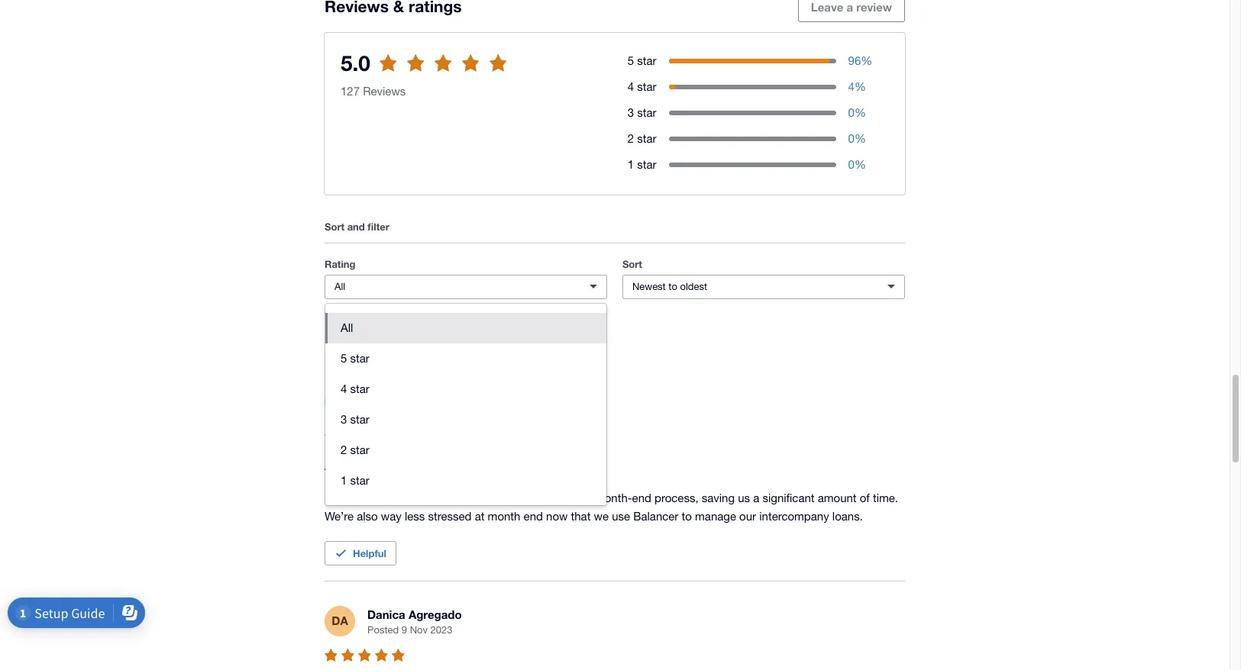 Task type: vqa. For each thing, say whether or not it's contained in the screenshot.
the 'what' at the bottom left of the page
no



Task type: locate. For each thing, give the bounding box(es) containing it.
96
[[848, 54, 861, 67]]

newest to oldest
[[633, 281, 708, 292]]

3 0 from the top
[[848, 158, 855, 171]]

sort for sort
[[623, 258, 643, 270]]

1 0 from the top
[[848, 106, 855, 119]]

2 horizontal spatial to
[[682, 510, 692, 523]]

end
[[632, 492, 652, 505], [524, 510, 543, 523]]

1 vertical spatial 1
[[341, 474, 347, 487]]

now
[[546, 510, 568, 523]]

1 horizontal spatial to
[[669, 281, 678, 292]]

1 vertical spatial sort
[[623, 258, 643, 270]]

reviews inside skip to reviews list link
[[404, 66, 445, 79]]

2 vertical spatial to
[[682, 510, 692, 523]]

0 horizontal spatial 4
[[341, 383, 347, 396]]

sort up 'newest'
[[623, 258, 643, 270]]

1 vertical spatial 0
[[848, 132, 855, 145]]

2023
[[431, 625, 453, 637]]

2 0 from the top
[[848, 132, 855, 145]]

0 horizontal spatial 4 star
[[341, 383, 370, 396]]

our up that
[[575, 492, 592, 505]]

0 vertical spatial 1 star
[[628, 158, 657, 171]]

manage
[[695, 510, 736, 523]]

0 vertical spatial our
[[575, 492, 592, 505]]

mayday
[[325, 492, 365, 505]]

list
[[449, 66, 465, 79]]

reviews right recent
[[403, 331, 450, 347]]

1 posted from the top
[[367, 406, 399, 418]]

4 inside button
[[341, 383, 347, 396]]

0 vertical spatial 1
[[628, 158, 634, 171]]

1 vertical spatial end
[[524, 510, 543, 523]]

sort and filter
[[325, 221, 389, 233]]

5 star
[[628, 54, 657, 67], [341, 352, 370, 365]]

1 star inside 1 star button
[[341, 474, 370, 487]]

0 horizontal spatial 1
[[341, 474, 347, 487]]

1 horizontal spatial vital
[[389, 492, 410, 505]]

posted inside danica agregado posted 9 nov 2023
[[367, 625, 399, 637]]

process,
[[655, 492, 699, 505]]

newest
[[633, 281, 666, 292]]

3 star
[[628, 106, 657, 119], [341, 413, 370, 426]]

and
[[347, 221, 365, 233]]

3 star inside button
[[341, 413, 370, 426]]

reviews for to
[[404, 66, 445, 79]]

4
[[628, 80, 634, 93], [848, 80, 855, 93], [341, 383, 347, 396]]

0 vertical spatial vital
[[340, 456, 368, 474]]

posted down danica
[[367, 625, 399, 637]]

3 0 % from the top
[[848, 158, 866, 171]]

end up balancer
[[632, 492, 652, 505]]

0 horizontal spatial end
[[524, 510, 543, 523]]

all
[[335, 281, 345, 292], [341, 322, 353, 334]]

our
[[575, 492, 592, 505], [740, 510, 756, 523]]

0 horizontal spatial 1 star
[[341, 474, 370, 487]]

also
[[357, 510, 378, 523]]

1
[[628, 158, 634, 171], [341, 474, 347, 487]]

0 %
[[848, 106, 866, 119], [848, 132, 866, 145], [848, 158, 866, 171]]

2 0 % from the top
[[848, 132, 866, 145]]

0 horizontal spatial to
[[389, 66, 400, 79]]

to right skip
[[389, 66, 400, 79]]

1 vertical spatial our
[[740, 510, 756, 523]]

vital inside mayday is a vital tool. it dramatically streamlines our month-end process, saving us a significant amount of time. we're also way less stressed at month end now that we use balancer to manage our intercompany loans.
[[389, 492, 410, 505]]

0 horizontal spatial 2
[[341, 444, 347, 457]]

0 horizontal spatial a
[[380, 492, 386, 505]]

star
[[637, 54, 657, 67], [637, 80, 657, 93], [637, 106, 657, 119], [637, 132, 657, 145], [637, 158, 657, 171], [350, 352, 370, 365], [350, 383, 370, 396], [350, 413, 370, 426], [350, 444, 370, 457], [350, 474, 370, 487]]

leave a review button
[[798, 0, 905, 22]]

0 vertical spatial to
[[389, 66, 400, 79]]

all left recent
[[341, 322, 353, 334]]

to left "oldest"
[[669, 281, 678, 292]]

intercompany
[[760, 510, 829, 523]]

a right the leave on the top of page
[[847, 0, 854, 14]]

0 vertical spatial reviews
[[404, 66, 445, 79]]

2 posted from the top
[[367, 625, 399, 637]]

1 vertical spatial 5 star
[[341, 352, 370, 365]]

reviews
[[404, 66, 445, 79], [403, 331, 450, 347]]

a vital tool
[[325, 456, 400, 474]]

reviews left list
[[404, 66, 445, 79]]

1 star
[[628, 158, 657, 171], [341, 474, 370, 487]]

2 inside button
[[341, 444, 347, 457]]

skip
[[362, 66, 386, 79]]

2 star
[[628, 132, 657, 145], [341, 444, 370, 457]]

month-
[[595, 492, 632, 505]]

0 horizontal spatial 5
[[341, 352, 347, 365]]

end down streamlines
[[524, 510, 543, 523]]

5.0
[[341, 50, 370, 75]]

all for all button in the left of the page
[[341, 322, 353, 334]]

2
[[628, 132, 634, 145], [341, 444, 347, 457]]

2 horizontal spatial a
[[847, 0, 854, 14]]

0 vertical spatial sort
[[325, 221, 345, 233]]

all inside all button
[[341, 322, 353, 334]]

0 horizontal spatial 3
[[341, 413, 347, 426]]

at
[[475, 510, 485, 523]]

0 horizontal spatial 2 star
[[341, 444, 370, 457]]

fu
[[332, 396, 348, 409]]

vital right a
[[340, 456, 368, 474]]

3
[[628, 106, 634, 119], [341, 413, 347, 426]]

0 vertical spatial 2 star
[[628, 132, 657, 145]]

tool
[[373, 456, 400, 474]]

0 % for 3 star
[[848, 106, 866, 119]]

1 vertical spatial 0 %
[[848, 132, 866, 145]]

% for 4 star
[[855, 80, 866, 93]]

1 vertical spatial 2 star
[[341, 444, 370, 457]]

0 horizontal spatial 3 star
[[341, 413, 370, 426]]

all inside all popup button
[[335, 281, 345, 292]]

our down us at the right
[[740, 510, 756, 523]]

4 star
[[628, 80, 657, 93], [341, 383, 370, 396]]

1 vertical spatial 3 star
[[341, 413, 370, 426]]

sort left and
[[325, 221, 345, 233]]

1 0 % from the top
[[848, 106, 866, 119]]

5 star inside button
[[341, 352, 370, 365]]

5
[[628, 54, 634, 67], [341, 352, 347, 365]]

group
[[325, 304, 607, 506]]

1 horizontal spatial 3 star
[[628, 106, 657, 119]]

0 vertical spatial 0 %
[[848, 106, 866, 119]]

3 inside button
[[341, 413, 347, 426]]

that
[[571, 510, 591, 523]]

2 horizontal spatial 4
[[848, 80, 855, 93]]

0
[[848, 106, 855, 119], [848, 132, 855, 145], [848, 158, 855, 171]]

amount
[[818, 492, 857, 505]]

posted
[[367, 406, 399, 418], [367, 625, 399, 637]]

1 vertical spatial vital
[[389, 492, 410, 505]]

to
[[389, 66, 400, 79], [669, 281, 678, 292], [682, 510, 692, 523]]

0 for 3 star
[[848, 106, 855, 119]]

0 vertical spatial 4 star
[[628, 80, 657, 93]]

1 vertical spatial to
[[669, 281, 678, 292]]

0 horizontal spatial 5 star
[[341, 352, 370, 365]]

1 vertical spatial 2
[[341, 444, 347, 457]]

2 star button
[[325, 435, 607, 466]]

0 vertical spatial 5
[[628, 54, 634, 67]]

1 vertical spatial all
[[341, 322, 353, 334]]

all for all popup button
[[335, 281, 345, 292]]

9
[[402, 625, 407, 637]]

vital
[[340, 456, 368, 474], [389, 492, 410, 505]]

0 vertical spatial 0
[[848, 106, 855, 119]]

most
[[325, 331, 356, 347]]

posted down "florah"
[[367, 406, 399, 418]]

to down the process,
[[682, 510, 692, 523]]

recent
[[360, 331, 399, 347]]

posted inside florah umukundwa posted
[[367, 406, 399, 418]]

1 vertical spatial reviews
[[403, 331, 450, 347]]

streamlines
[[514, 492, 572, 505]]

da
[[332, 615, 348, 628]]

all down "rating"
[[335, 281, 345, 292]]

1 horizontal spatial 2 star
[[628, 132, 657, 145]]

0 vertical spatial 5 star
[[628, 54, 657, 67]]

is
[[368, 492, 377, 505]]

1 vertical spatial 4 star
[[341, 383, 370, 396]]

star inside 3 star button
[[350, 413, 370, 426]]

0 vertical spatial posted
[[367, 406, 399, 418]]

sort
[[325, 221, 345, 233], [623, 258, 643, 270]]

1 horizontal spatial 1 star
[[628, 158, 657, 171]]

0 vertical spatial 3
[[628, 106, 634, 119]]

a right the is on the bottom left
[[380, 492, 386, 505]]

0 horizontal spatial sort
[[325, 221, 345, 233]]

time.
[[873, 492, 899, 505]]

2 vertical spatial 0 %
[[848, 158, 866, 171]]

nov
[[410, 625, 428, 637]]

list box
[[325, 304, 607, 506]]

3 star button
[[325, 405, 607, 435]]

1 vertical spatial 3
[[341, 413, 347, 426]]

posted for florah umukundwa
[[367, 406, 399, 418]]

to inside popup button
[[669, 281, 678, 292]]

2 vertical spatial 0
[[848, 158, 855, 171]]

a right us at the right
[[754, 492, 760, 505]]

less
[[405, 510, 425, 523]]

4 star button
[[325, 374, 607, 405]]

0 vertical spatial all
[[335, 281, 345, 292]]

1 vertical spatial 5
[[341, 352, 347, 365]]

vital up way
[[389, 492, 410, 505]]

1 horizontal spatial end
[[632, 492, 652, 505]]

0 vertical spatial 3 star
[[628, 106, 657, 119]]

1 horizontal spatial 5 star
[[628, 54, 657, 67]]

skip to reviews list link
[[349, 57, 478, 88]]

to inside mayday is a vital tool. it dramatically streamlines our month-end process, saving us a significant amount of time. we're also way less stressed at month end now that we use balancer to manage our intercompany loans.
[[682, 510, 692, 523]]

1 vertical spatial posted
[[367, 625, 399, 637]]

agregado
[[409, 608, 462, 622]]

1 horizontal spatial sort
[[623, 258, 643, 270]]

0 horizontal spatial our
[[575, 492, 592, 505]]

a
[[847, 0, 854, 14], [380, 492, 386, 505], [754, 492, 760, 505]]

1 vertical spatial 1 star
[[341, 474, 370, 487]]

way
[[381, 510, 402, 523]]

1 horizontal spatial 2
[[628, 132, 634, 145]]

all button
[[325, 313, 607, 344]]

%
[[861, 54, 873, 67], [855, 80, 866, 93], [855, 106, 866, 119], [855, 132, 866, 145], [855, 158, 866, 171]]

1 star button
[[325, 466, 607, 496]]



Task type: describe. For each thing, give the bounding box(es) containing it.
% for 1 star
[[855, 158, 866, 171]]

127 reviews
[[341, 85, 406, 98]]

1 horizontal spatial our
[[740, 510, 756, 523]]

all button
[[325, 275, 607, 299]]

1 horizontal spatial 4
[[628, 80, 634, 93]]

% for 2 star
[[855, 132, 866, 145]]

oldest
[[680, 281, 708, 292]]

0 for 2 star
[[848, 132, 855, 145]]

reviews for recent
[[403, 331, 450, 347]]

1 horizontal spatial 3
[[628, 106, 634, 119]]

1 horizontal spatial 1
[[628, 158, 634, 171]]

most recent reviews
[[325, 331, 450, 347]]

skip to reviews list
[[362, 66, 465, 79]]

sort for sort and filter
[[325, 221, 345, 233]]

0 horizontal spatial vital
[[340, 456, 368, 474]]

mayday is a vital tool. it dramatically streamlines our month-end process, saving us a significant amount of time. we're also way less stressed at month end now that we use balancer to manage our intercompany loans.
[[325, 492, 902, 523]]

use
[[612, 510, 630, 523]]

danica
[[367, 608, 405, 622]]

to for newest
[[669, 281, 678, 292]]

helpful
[[353, 548, 386, 560]]

us
[[738, 492, 750, 505]]

4 %
[[848, 80, 866, 93]]

helpful button
[[325, 542, 396, 566]]

0 vertical spatial end
[[632, 492, 652, 505]]

0 % for 2 star
[[848, 132, 866, 145]]

0 for 1 star
[[848, 158, 855, 171]]

leave
[[811, 0, 844, 14]]

reviews
[[363, 85, 406, 98]]

0 vertical spatial 2
[[628, 132, 634, 145]]

leave a review
[[811, 0, 892, 14]]

stressed
[[428, 510, 472, 523]]

tool.
[[413, 492, 436, 505]]

filter
[[368, 221, 389, 233]]

balancer
[[634, 510, 679, 523]]

it
[[439, 492, 445, 505]]

rating
[[325, 258, 356, 270]]

newest to oldest button
[[623, 275, 905, 299]]

5 inside button
[[341, 352, 347, 365]]

dramatically
[[448, 492, 510, 505]]

% for 3 star
[[855, 106, 866, 119]]

we're
[[325, 510, 354, 523]]

umukundwa
[[405, 389, 474, 403]]

5 star button
[[325, 344, 607, 374]]

review
[[857, 0, 892, 14]]

star inside 2 star button
[[350, 444, 370, 457]]

significant
[[763, 492, 815, 505]]

0 % for 1 star
[[848, 158, 866, 171]]

127
[[341, 85, 360, 98]]

a inside button
[[847, 0, 854, 14]]

1 inside button
[[341, 474, 347, 487]]

1 horizontal spatial 5
[[628, 54, 634, 67]]

to for skip
[[389, 66, 400, 79]]

posted for danica agregado
[[367, 625, 399, 637]]

star inside 4 star button
[[350, 383, 370, 396]]

1 horizontal spatial 4 star
[[628, 80, 657, 93]]

danica agregado posted 9 nov 2023
[[367, 608, 462, 637]]

of
[[860, 492, 870, 505]]

month
[[488, 510, 521, 523]]

we
[[594, 510, 609, 523]]

2 star inside button
[[341, 444, 370, 457]]

florah umukundwa posted
[[367, 389, 474, 418]]

1 horizontal spatial a
[[754, 492, 760, 505]]

list box containing all
[[325, 304, 607, 506]]

96 %
[[848, 54, 873, 67]]

a
[[325, 456, 335, 474]]

star inside 5 star button
[[350, 352, 370, 365]]

group containing all
[[325, 304, 607, 506]]

star inside 1 star button
[[350, 474, 370, 487]]

florah
[[367, 389, 402, 403]]

% for 5 star
[[861, 54, 873, 67]]

loans.
[[833, 510, 863, 523]]

saving
[[702, 492, 735, 505]]

4 star inside 4 star button
[[341, 383, 370, 396]]



